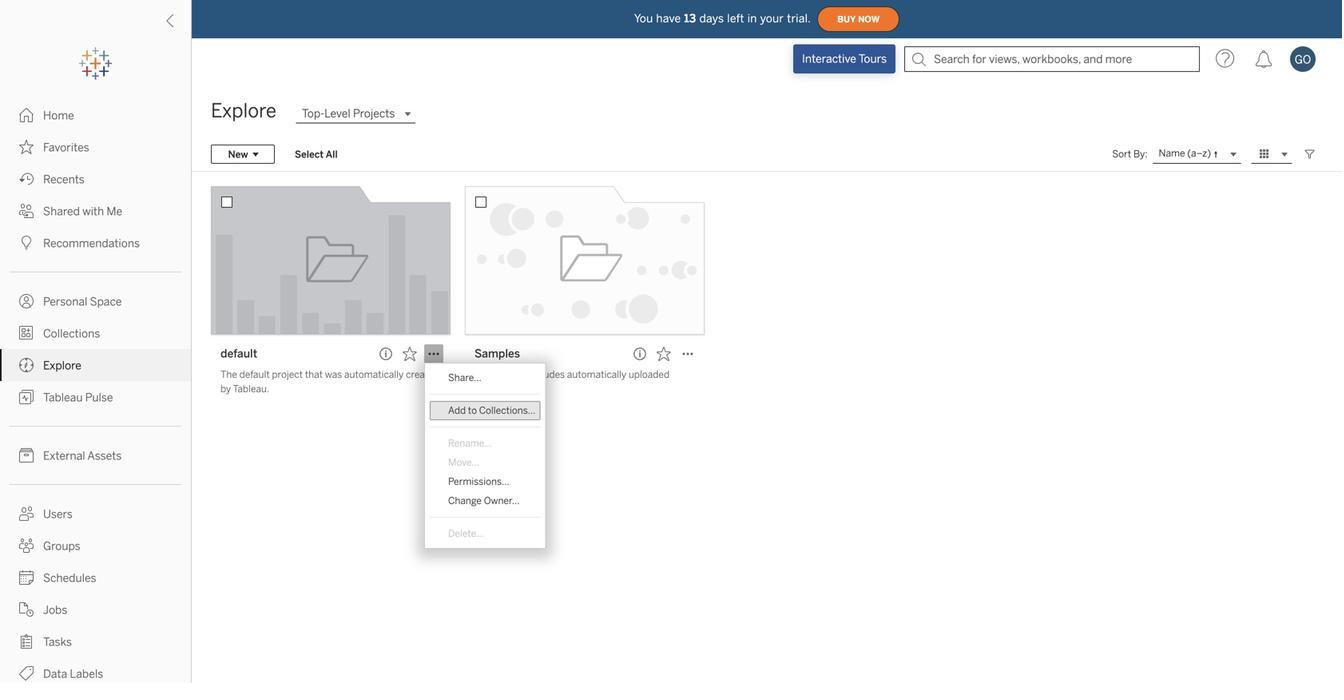 Task type: locate. For each thing, give the bounding box(es) containing it.
groups link
[[0, 530, 191, 562]]

explore up new popup button
[[211, 99, 276, 122]]

default up the
[[221, 347, 257, 360]]

menu
[[425, 364, 545, 548]]

1 automatically from the left
[[344, 369, 404, 380]]

rename…
[[448, 437, 492, 449]]

interactive tours
[[802, 52, 887, 66]]

in
[[748, 12, 757, 25]]

select all button
[[284, 145, 348, 164]]

shared with me link
[[0, 195, 191, 227]]

home link
[[0, 99, 191, 131]]

project left that
[[272, 369, 303, 380]]

1 vertical spatial default
[[239, 369, 270, 380]]

share…
[[448, 372, 482, 384]]

sort
[[1113, 148, 1132, 160]]

explore up 'tableau' at the left
[[43, 359, 81, 372]]

tableau pulse link
[[0, 381, 191, 413]]

1 horizontal spatial explore
[[211, 99, 276, 122]]

1 vertical spatial explore
[[43, 359, 81, 372]]

level
[[325, 107, 351, 120]]

buy now button
[[817, 6, 900, 32]]

explore link
[[0, 349, 191, 381]]

change
[[448, 495, 482, 507]]

delete…
[[448, 528, 484, 539]]

your
[[760, 12, 784, 25]]

samples image
[[465, 186, 705, 335]]

uploaded
[[629, 369, 670, 380]]

personal space link
[[0, 285, 191, 317]]

projects
[[353, 107, 395, 120]]

2 automatically from the left
[[567, 369, 627, 380]]

0 horizontal spatial automatically
[[344, 369, 404, 380]]

tableau.
[[233, 383, 269, 395]]

1 horizontal spatial automatically
[[567, 369, 627, 380]]

explore inside main navigation. press the up and down arrow keys to access links. element
[[43, 359, 81, 372]]

1 project from the left
[[272, 369, 303, 380]]

default inside the default project that was automatically created by tableau.
[[239, 369, 270, 380]]

project inside the default project that was automatically created by tableau.
[[272, 369, 303, 380]]

the
[[221, 369, 237, 380]]

personal
[[43, 295, 87, 308]]

groups
[[43, 540, 80, 553]]

collections
[[43, 327, 100, 340]]

change owner…
[[448, 495, 520, 507]]

0 vertical spatial default
[[221, 347, 257, 360]]

0 horizontal spatial explore
[[43, 359, 81, 372]]

me
[[107, 205, 122, 218]]

by
[[221, 383, 231, 395]]

Search for views, workbooks, and more text field
[[904, 46, 1200, 72]]

favorites
[[43, 141, 89, 154]]

automatically right was on the left bottom
[[344, 369, 404, 380]]

this
[[475, 369, 493, 380]]

shared
[[43, 205, 80, 218]]

1 horizontal spatial project
[[495, 369, 526, 380]]

explore
[[211, 99, 276, 122], [43, 359, 81, 372]]

external
[[43, 449, 85, 463]]

add to collections...
[[448, 405, 536, 416]]

users link
[[0, 498, 191, 530]]

have
[[656, 12, 681, 25]]

schedules link
[[0, 562, 191, 594]]

name (a–z)
[[1159, 148, 1211, 159]]

favorites link
[[0, 131, 191, 163]]

samples
[[475, 347, 520, 360]]

default
[[221, 347, 257, 360], [239, 369, 270, 380]]

2 project from the left
[[495, 369, 526, 380]]

automatically inside 'this project includes automatically uploaded samples.'
[[567, 369, 627, 380]]

default up tableau.
[[239, 369, 270, 380]]

pulse
[[85, 391, 113, 404]]

left
[[727, 12, 744, 25]]

project
[[272, 369, 303, 380], [495, 369, 526, 380]]

select
[[295, 148, 324, 160]]

data labels
[[43, 668, 103, 681]]

to
[[468, 405, 477, 416]]

delete… checkbox item
[[430, 524, 540, 543]]

automatically right "includes"
[[567, 369, 627, 380]]

0 horizontal spatial project
[[272, 369, 303, 380]]

project up samples.
[[495, 369, 526, 380]]

collections...
[[479, 405, 536, 416]]

permissions…
[[448, 476, 509, 487]]

jobs
[[43, 604, 67, 617]]

automatically
[[344, 369, 404, 380], [567, 369, 627, 380]]



Task type: vqa. For each thing, say whether or not it's contained in the screenshot.
Content
no



Task type: describe. For each thing, give the bounding box(es) containing it.
navigation panel element
[[0, 48, 191, 683]]

tours
[[859, 52, 887, 66]]

users
[[43, 508, 73, 521]]

add to collections... checkbox item
[[430, 401, 540, 420]]

you have 13 days left in your trial.
[[634, 12, 811, 25]]

name (a–z) button
[[1153, 145, 1242, 164]]

now
[[858, 14, 880, 24]]

space
[[90, 295, 122, 308]]

created
[[406, 369, 439, 380]]

data
[[43, 668, 67, 681]]

recents
[[43, 173, 85, 186]]

sort by:
[[1113, 148, 1148, 160]]

(a–z)
[[1188, 148, 1211, 159]]

tableau pulse
[[43, 391, 113, 404]]

move… checkbox item
[[430, 453, 540, 472]]

0 vertical spatial explore
[[211, 99, 276, 122]]

top-level projects
[[302, 107, 395, 120]]

with
[[82, 205, 104, 218]]

recommendations link
[[0, 227, 191, 259]]

grid view image
[[1258, 147, 1272, 161]]

recents link
[[0, 163, 191, 195]]

labels
[[70, 668, 103, 681]]

new button
[[211, 145, 275, 164]]

personal space
[[43, 295, 122, 308]]

automatically inside the default project that was automatically created by tableau.
[[344, 369, 404, 380]]

tasks
[[43, 636, 72, 649]]

menu containing share…
[[425, 364, 545, 548]]

trial.
[[787, 12, 811, 25]]

home
[[43, 109, 74, 122]]

all
[[326, 148, 338, 160]]

this project includes automatically uploaded samples.
[[475, 369, 670, 395]]

13
[[684, 12, 696, 25]]

project inside 'this project includes automatically uploaded samples.'
[[495, 369, 526, 380]]

days
[[699, 12, 724, 25]]

add
[[448, 405, 466, 416]]

jobs link
[[0, 594, 191, 626]]

samples.
[[475, 383, 514, 395]]

by:
[[1134, 148, 1148, 160]]

top-
[[302, 107, 325, 120]]

was
[[325, 369, 342, 380]]

schedules
[[43, 572, 96, 585]]

select all
[[295, 148, 338, 160]]

you
[[634, 12, 653, 25]]

data labels link
[[0, 658, 191, 683]]

tasks link
[[0, 626, 191, 658]]

tableau
[[43, 391, 83, 404]]

default image
[[211, 186, 451, 335]]

buy now
[[837, 14, 880, 24]]

move…
[[448, 457, 479, 468]]

new
[[228, 148, 248, 160]]

external assets
[[43, 449, 122, 463]]

main navigation. press the up and down arrow keys to access links. element
[[0, 99, 191, 683]]

name
[[1159, 148, 1185, 159]]

includes
[[528, 369, 565, 380]]

shared with me
[[43, 205, 122, 218]]

owner…
[[484, 495, 520, 507]]

external assets link
[[0, 439, 191, 471]]

collections link
[[0, 317, 191, 349]]

rename… checkbox item
[[430, 434, 540, 453]]

assets
[[87, 449, 122, 463]]

buy
[[837, 14, 856, 24]]

the default project that was automatically created by tableau.
[[221, 369, 439, 395]]

that
[[305, 369, 323, 380]]

interactive
[[802, 52, 856, 66]]

top-level projects button
[[296, 104, 416, 123]]

recommendations
[[43, 237, 140, 250]]



